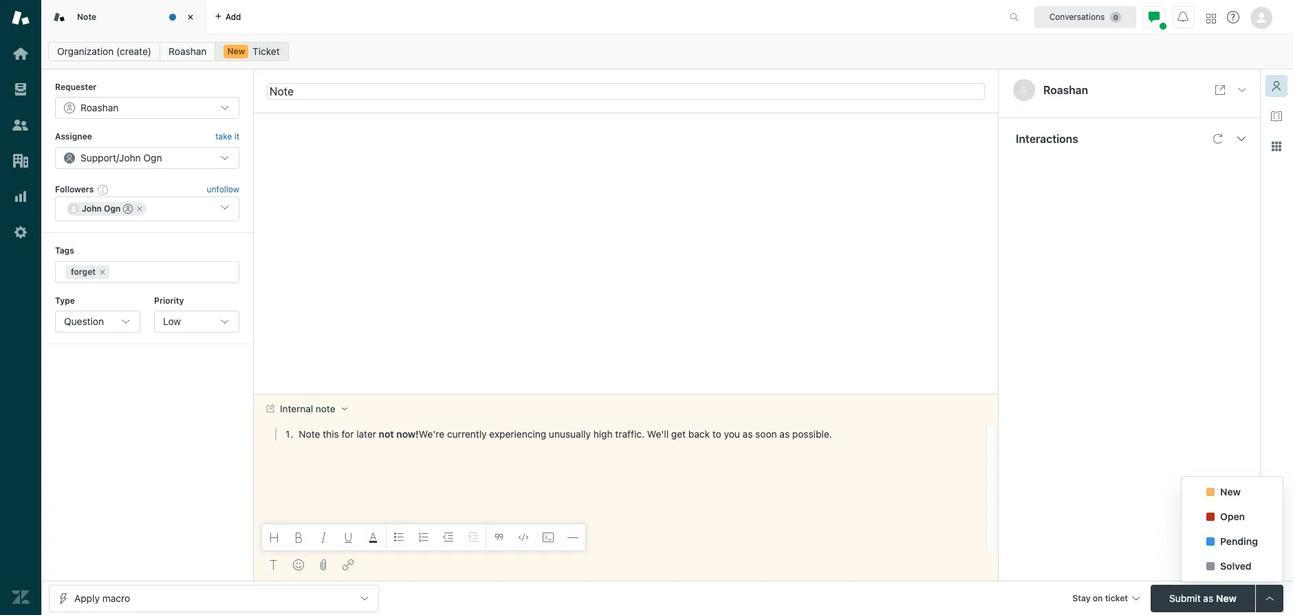 Task type: locate. For each thing, give the bounding box(es) containing it.
apply macro
[[74, 593, 130, 605]]

0 horizontal spatial roashan
[[81, 102, 119, 114]]

1 vertical spatial ogn
[[104, 204, 121, 214]]

ogn left user is an agent icon
[[104, 204, 121, 214]]

ogn right /
[[143, 152, 162, 164]]

code block (ctrl shift 6) image
[[543, 533, 554, 544]]

new left ticket
[[227, 46, 245, 56]]

note
[[316, 404, 335, 415]]

button displays agent's chat status as online. image
[[1149, 11, 1160, 22]]

submit
[[1170, 593, 1201, 605]]

roashan up 'interactions'
[[1044, 84, 1089, 96]]

knowledge image
[[1272, 111, 1283, 122]]

0 vertical spatial ogn
[[143, 152, 162, 164]]

john right tarashultz49@gmail.com image
[[82, 204, 102, 214]]

roashan inside requester element
[[81, 102, 119, 114]]

new
[[227, 46, 245, 56], [1221, 486, 1241, 498], [1217, 593, 1237, 605]]

stay on ticket button
[[1067, 585, 1146, 615]]

soon
[[756, 429, 777, 440]]

assignee element
[[55, 147, 239, 169]]

note up organization
[[77, 12, 96, 22]]

apply
[[74, 593, 100, 605]]

remove image
[[136, 205, 144, 213]]

macro
[[102, 593, 130, 605]]

0 horizontal spatial note
[[77, 12, 96, 22]]

get started image
[[12, 45, 30, 63]]

Subject field
[[267, 83, 985, 99]]

new down solved
[[1217, 593, 1237, 605]]

secondary element
[[41, 38, 1294, 65]]

ogn inside assignee element
[[143, 152, 162, 164]]

horizontal rule (cmd shift l) image
[[568, 533, 579, 544]]

1 vertical spatial john
[[82, 204, 102, 214]]

internal
[[280, 404, 313, 415]]

0 vertical spatial note
[[77, 12, 96, 22]]

take
[[216, 132, 232, 142]]

note inside text box
[[299, 429, 320, 440]]

underline (cmd u) image
[[343, 533, 354, 544]]

ticket
[[1106, 593, 1128, 604]]

views image
[[12, 81, 30, 98]]

1 horizontal spatial note
[[299, 429, 320, 440]]

roashan
[[169, 45, 207, 57], [1044, 84, 1089, 96], [81, 102, 119, 114]]

requester
[[55, 82, 97, 92]]

note left this
[[299, 429, 320, 440]]

as
[[743, 429, 753, 440], [780, 429, 790, 440], [1204, 593, 1214, 605]]

john
[[119, 152, 141, 164], [82, 204, 102, 214]]

2 vertical spatial roashan
[[81, 102, 119, 114]]

view more details image
[[1215, 85, 1226, 96]]

to
[[713, 429, 722, 440]]

note
[[77, 12, 96, 22], [299, 429, 320, 440]]

note tab
[[41, 0, 206, 34]]

ogn
[[143, 152, 162, 164], [104, 204, 121, 214]]

add attachment image
[[318, 560, 329, 571]]

insert emojis image
[[293, 560, 304, 571]]

support
[[81, 152, 116, 164]]

0 horizontal spatial ogn
[[104, 204, 121, 214]]

increase indent (cmd ]) image
[[468, 533, 479, 544]]

decrease indent (cmd [) image
[[443, 533, 454, 544]]

followers element
[[55, 197, 239, 222]]

organizations image
[[12, 152, 30, 170]]

as right submit
[[1204, 593, 1214, 605]]

quote (cmd shift 9) image
[[493, 533, 504, 544]]

1 vertical spatial note
[[299, 429, 320, 440]]

1 horizontal spatial john
[[119, 152, 141, 164]]

1 horizontal spatial ogn
[[143, 152, 162, 164]]

later
[[357, 429, 376, 440]]

interactions
[[1016, 132, 1079, 145]]

john ogn option
[[67, 202, 147, 216]]

traffic.
[[615, 429, 645, 440]]

submit as new
[[1170, 593, 1237, 605]]

priority
[[154, 296, 184, 306]]

roashan down 'close' icon
[[169, 45, 207, 57]]

admin image
[[12, 224, 30, 242]]

apps image
[[1272, 141, 1283, 152]]

ogn inside option
[[104, 204, 121, 214]]

0 vertical spatial new
[[227, 46, 245, 56]]

tarashultz49@gmail.com image
[[68, 204, 79, 215]]

internal note button
[[254, 395, 359, 424]]

as right soon
[[780, 429, 790, 440]]

zendesk image
[[12, 589, 30, 607]]

roashan down requester
[[81, 102, 119, 114]]

main element
[[0, 0, 41, 616]]

new up the open
[[1221, 486, 1241, 498]]

numbered list (cmd shift 7) image
[[418, 533, 429, 544]]

back
[[689, 429, 710, 440]]

stay
[[1073, 593, 1091, 604]]

0 vertical spatial john
[[119, 152, 141, 164]]

1 horizontal spatial roashan
[[169, 45, 207, 57]]

note inside tab
[[77, 12, 96, 22]]

2 horizontal spatial roashan
[[1044, 84, 1089, 96]]

0 horizontal spatial john
[[82, 204, 102, 214]]

requester element
[[55, 97, 239, 119]]

get help image
[[1228, 11, 1240, 23]]

now!
[[397, 429, 419, 440]]

we're
[[419, 429, 445, 440]]

take it button
[[216, 130, 239, 144]]

take it
[[216, 132, 239, 142]]

john right "support"
[[119, 152, 141, 164]]

experiencing
[[490, 429, 546, 440]]

user image
[[1020, 86, 1029, 94], [1022, 87, 1027, 94]]

as right "you"
[[743, 429, 753, 440]]

0 vertical spatial roashan
[[169, 45, 207, 57]]

customer context image
[[1272, 81, 1283, 92]]

question
[[64, 316, 104, 328]]

possible.
[[793, 429, 832, 440]]

organization
[[57, 45, 114, 57]]

minimize composer image
[[621, 389, 632, 400]]

1 vertical spatial roashan
[[1044, 84, 1089, 96]]



Task type: describe. For each thing, give the bounding box(es) containing it.
solved
[[1221, 560, 1252, 572]]

open
[[1221, 511, 1245, 523]]

this
[[323, 429, 339, 440]]

low button
[[154, 311, 239, 333]]

zendesk support image
[[12, 9, 30, 27]]

it
[[234, 132, 239, 142]]

unfollow button
[[207, 184, 239, 196]]

ticket
[[253, 45, 280, 57]]

Internal note composer text field
[[260, 424, 983, 453]]

bold (cmd b) image
[[294, 533, 305, 544]]

on
[[1093, 593, 1103, 604]]

organization (create) button
[[48, 42, 160, 61]]

1 horizontal spatial as
[[780, 429, 790, 440]]

conversations button
[[1035, 6, 1137, 28]]

remove image
[[98, 268, 107, 276]]

note for note
[[77, 12, 96, 22]]

low
[[163, 316, 181, 328]]

1 vertical spatial new
[[1221, 486, 1241, 498]]

john inside option
[[82, 204, 102, 214]]

add button
[[206, 0, 249, 34]]

notifications image
[[1178, 11, 1189, 22]]

note this for later not now! we're currently experiencing unusually high traffic. we'll get back to you as soon as possible.
[[299, 429, 832, 440]]

headings image
[[269, 533, 280, 544]]

roashan link
[[160, 42, 216, 61]]

zendesk products image
[[1207, 13, 1217, 23]]

roashan inside secondary 'element'
[[169, 45, 207, 57]]

currently
[[447, 429, 487, 440]]

0 horizontal spatial as
[[743, 429, 753, 440]]

internal note
[[280, 404, 335, 415]]

2 horizontal spatial as
[[1204, 593, 1214, 605]]

stay on ticket
[[1073, 593, 1128, 604]]

displays possible ticket submission types image
[[1265, 593, 1276, 605]]

support / john ogn
[[81, 152, 162, 164]]

unfollow
[[207, 184, 239, 195]]

type
[[55, 296, 75, 306]]

format text image
[[268, 560, 279, 571]]

new inside secondary 'element'
[[227, 46, 245, 56]]

assignee
[[55, 132, 92, 142]]

high
[[594, 429, 613, 440]]

add link (cmd k) image
[[343, 560, 354, 571]]

get
[[672, 429, 686, 440]]

you
[[724, 429, 740, 440]]

open image
[[1237, 85, 1248, 96]]

bulleted list (cmd shift 8) image
[[394, 533, 405, 544]]

add
[[226, 11, 241, 22]]

unusually
[[549, 429, 591, 440]]

reporting image
[[12, 188, 30, 206]]

john inside assignee element
[[119, 152, 141, 164]]

followers
[[55, 184, 94, 195]]

customers image
[[12, 116, 30, 134]]

note for note this for later not now! we're currently experiencing unusually high traffic. we'll get back to you as soon as possible.
[[299, 429, 320, 440]]

organization (create)
[[57, 45, 151, 57]]

italic (cmd i) image
[[319, 533, 330, 544]]

for
[[342, 429, 354, 440]]

tags
[[55, 246, 74, 256]]

question button
[[55, 311, 140, 333]]

info on adding followers image
[[98, 184, 109, 195]]

close image
[[184, 10, 197, 24]]

/
[[116, 152, 119, 164]]

pending
[[1221, 536, 1259, 547]]

(create)
[[116, 45, 151, 57]]

user is an agent image
[[123, 204, 133, 214]]

we'll
[[647, 429, 669, 440]]

john ogn
[[82, 204, 121, 214]]

2 vertical spatial new
[[1217, 593, 1237, 605]]

conversations
[[1050, 11, 1105, 22]]

not
[[379, 429, 394, 440]]

forget
[[71, 267, 96, 277]]

tabs tab list
[[41, 0, 996, 34]]

code span (ctrl shift 5) image
[[518, 533, 529, 544]]



Task type: vqa. For each thing, say whether or not it's contained in the screenshot.
internal note composer text field
yes



